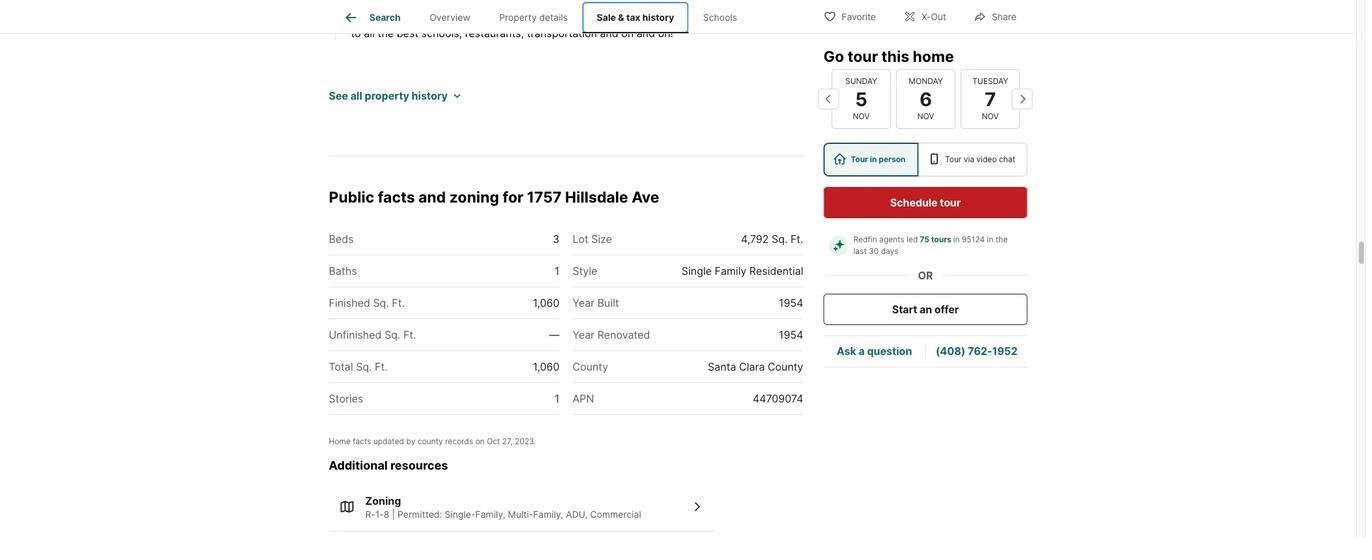 Task type: describe. For each thing, give the bounding box(es) containing it.
75
[[920, 235, 930, 245]]

clara
[[740, 360, 765, 373]]

tour for schedule
[[940, 196, 961, 209]]

you've
[[380, 0, 412, 8]]

x-
[[922, 11, 931, 22]]

search
[[370, 12, 401, 23]]

handy
[[620, 11, 651, 24]]

go tour this home
[[824, 47, 954, 65]]

schedule
[[891, 196, 938, 209]]

a
[[859, 345, 865, 358]]

great
[[643, 0, 668, 8]]

(408) 762-1952 link
[[936, 345, 1018, 358]]

total
[[454, 11, 477, 24]]

in inside in the last 30 days
[[988, 235, 994, 245]]

ft. for finished sq. ft.
[[392, 297, 405, 309]]

list box containing tour in person
[[824, 143, 1028, 177]]

unfinished
[[329, 329, 382, 341]]

monday
[[909, 76, 943, 86]]

video
[[977, 155, 997, 164]]

&
[[618, 12, 625, 23]]

adu,
[[566, 509, 588, 521]]

5
[[855, 88, 868, 110]]

zoning
[[366, 495, 401, 508]]

facts for updated
[[353, 437, 371, 447]]

multi-
[[508, 509, 533, 521]]

renovation.
[[480, 11, 534, 24]]

1 family, from the left
[[476, 509, 506, 521]]

public
[[329, 188, 375, 206]]

next image
[[1012, 89, 1033, 109]]

start
[[893, 303, 918, 316]]

property
[[500, 12, 537, 23]]

lot size
[[573, 233, 612, 245]]

and down sale & tax history
[[637, 27, 655, 39]]

ft. for unfinished sq. ft.
[[404, 329, 416, 341]]

permitted:
[[398, 509, 442, 521]]

property
[[365, 89, 409, 102]]

total
[[329, 360, 353, 373]]

2 county from the left
[[768, 360, 804, 373]]

transportation
[[527, 27, 597, 39]]

sale & tax history
[[597, 12, 675, 23]]

history for see all property history
[[412, 89, 448, 102]]

r-
[[366, 509, 376, 521]]

hillsdale
[[565, 188, 629, 206]]

residential
[[750, 265, 804, 277]]

1 vertical spatial for
[[725, 11, 739, 24]]

person
[[879, 155, 906, 164]]

2 family, from the left
[[533, 509, 564, 521]]

share
[[992, 11, 1017, 22]]

in right the tours
[[954, 235, 960, 245]]

question
[[868, 345, 913, 358]]

finished
[[329, 297, 370, 309]]

monday 6 nov
[[909, 76, 943, 121]]

tours
[[932, 235, 952, 245]]

1 vertical spatial home
[[913, 47, 954, 65]]

this
[[716, 0, 737, 8]]

additional
[[329, 458, 388, 473]]

you!
[[741, 11, 762, 24]]

tour via video chat option
[[919, 143, 1028, 177]]

built
[[598, 297, 619, 309]]

family
[[715, 265, 747, 277]]

8
[[384, 509, 390, 521]]

tax
[[627, 12, 641, 23]]

ft. for total sq. ft.
[[375, 360, 388, 373]]

people,
[[654, 11, 690, 24]]

(408)
[[936, 345, 966, 358]]

size
[[592, 233, 612, 245]]

1 vertical spatial this
[[882, 47, 910, 65]]

nov for 7
[[982, 112, 999, 121]]

on inside what you've been waiting for!!!priced for immediate sale in great location! this home needs complete and total renovation. contractors and handy people, this is for you! close to all the best schools, restaurants, transportation and on and on!
[[622, 27, 634, 39]]

4,792
[[741, 233, 769, 245]]

resources
[[391, 458, 448, 473]]

commercial
[[590, 509, 642, 521]]

go
[[824, 47, 845, 65]]

waiting
[[442, 0, 478, 8]]

tour in person
[[851, 155, 906, 164]]

lot
[[573, 233, 589, 245]]

search link
[[343, 10, 401, 25]]

facts for and
[[378, 188, 415, 206]]

renovated
[[598, 329, 650, 341]]

beds
[[329, 233, 354, 245]]

this inside what you've been waiting for!!!priced for immediate sale in great location! this home needs complete and total renovation. contractors and handy people, this is for you! close to all the best schools, restaurants, transportation and on and on!
[[693, 11, 711, 24]]

6
[[920, 88, 932, 110]]

records
[[445, 437, 473, 447]]

the inside what you've been waiting for!!!priced for immediate sale in great location! this home needs complete and total renovation. contractors and handy people, this is for you! close to all the best schools, restaurants, transportation and on and on!
[[378, 27, 394, 39]]

3
[[553, 233, 560, 245]]

history for sale & tax history
[[643, 12, 675, 23]]

1757
[[527, 188, 562, 206]]

redfin
[[854, 235, 878, 245]]

year built
[[573, 297, 619, 309]]

—
[[549, 329, 560, 341]]

1-
[[376, 509, 384, 521]]

the inside in the last 30 days
[[996, 235, 1008, 245]]

an
[[920, 303, 933, 316]]

see all property history
[[329, 89, 448, 102]]

is
[[714, 11, 722, 24]]

santa
[[708, 360, 737, 373]]

zoning r-1-8 | permitted: single-family, multi-family, adu, commercial
[[366, 495, 642, 521]]

needs
[[351, 11, 381, 24]]

led
[[907, 235, 918, 245]]

in inside what you've been waiting for!!!priced for immediate sale in great location! this home needs complete and total renovation. contractors and handy people, this is for you! close to all the best schools, restaurants, transportation and on and on!
[[631, 0, 640, 8]]

property details tab
[[485, 2, 583, 33]]



Task type: locate. For each thing, give the bounding box(es) containing it.
start an offer button
[[824, 294, 1028, 325]]

tab list containing search
[[329, 0, 763, 33]]

0 vertical spatial on
[[622, 27, 634, 39]]

nov inside monday 6 nov
[[918, 112, 934, 121]]

all right to at left
[[364, 27, 375, 39]]

this
[[693, 11, 711, 24], [882, 47, 910, 65]]

sq. for finished
[[373, 297, 389, 309]]

see all property history button
[[329, 88, 461, 104]]

and left zoning
[[419, 188, 446, 206]]

history inside dropdown button
[[412, 89, 448, 102]]

offer
[[935, 303, 959, 316]]

the down search in the top left of the page
[[378, 27, 394, 39]]

0 horizontal spatial all
[[351, 89, 362, 102]]

0 horizontal spatial this
[[693, 11, 711, 24]]

1 horizontal spatial the
[[996, 235, 1008, 245]]

1 horizontal spatial facts
[[378, 188, 415, 206]]

family, left multi-
[[476, 509, 506, 521]]

tour up sunday
[[848, 47, 878, 65]]

0 horizontal spatial county
[[573, 360, 608, 373]]

2 nov from the left
[[918, 112, 934, 121]]

1 left apn on the left
[[555, 392, 560, 405]]

0 horizontal spatial for
[[503, 188, 524, 206]]

1 for stories
[[555, 392, 560, 405]]

0 horizontal spatial tour
[[848, 47, 878, 65]]

ft. down unfinished sq. ft.
[[375, 360, 388, 373]]

in
[[631, 0, 640, 8], [870, 155, 877, 164], [954, 235, 960, 245], [988, 235, 994, 245]]

nov inside sunday 5 nov
[[853, 112, 870, 121]]

all inside what you've been waiting for!!!priced for immediate sale in great location! this home needs complete and total renovation. contractors and handy people, this is for you! close to all the best schools, restaurants, transportation and on and on!
[[364, 27, 375, 39]]

unfinished sq. ft.
[[329, 329, 416, 341]]

tour left via
[[946, 155, 962, 164]]

0 horizontal spatial nov
[[853, 112, 870, 121]]

1 vertical spatial year
[[573, 329, 595, 341]]

history
[[643, 12, 675, 23], [412, 89, 448, 102]]

1 vertical spatial 1
[[555, 392, 560, 405]]

1 horizontal spatial for
[[537, 0, 551, 8]]

county up apn on the left
[[573, 360, 608, 373]]

0 vertical spatial year
[[573, 297, 595, 309]]

to
[[351, 27, 361, 39]]

sq. right 4,792
[[772, 233, 788, 245]]

for left 1757
[[503, 188, 524, 206]]

0 vertical spatial facts
[[378, 188, 415, 206]]

complete
[[384, 11, 430, 24]]

1 1,060 from the top
[[533, 297, 560, 309]]

1 horizontal spatial county
[[768, 360, 804, 373]]

tour
[[851, 155, 869, 164], [946, 155, 962, 164]]

previous image
[[819, 89, 840, 109]]

share button
[[963, 3, 1028, 30]]

95124
[[962, 235, 985, 245]]

sq. right unfinished
[[385, 329, 401, 341]]

sq. for unfinished
[[385, 329, 401, 341]]

2 1 from the top
[[555, 392, 560, 405]]

oct
[[487, 437, 500, 447]]

sq. right total
[[356, 360, 372, 373]]

1
[[555, 265, 560, 277], [555, 392, 560, 405]]

1954 down residential
[[779, 297, 804, 309]]

year left built
[[573, 297, 595, 309]]

2 horizontal spatial for
[[725, 11, 739, 24]]

facts
[[378, 188, 415, 206], [353, 437, 371, 447]]

year for year renovated
[[573, 329, 595, 341]]

county up 44709074
[[768, 360, 804, 373]]

0 horizontal spatial on
[[476, 437, 485, 447]]

additional resources
[[329, 458, 448, 473]]

sale
[[608, 0, 628, 8]]

the
[[378, 27, 394, 39], [996, 235, 1008, 245]]

1 left style
[[555, 265, 560, 277]]

nov down 6
[[918, 112, 934, 121]]

for!!!priced
[[481, 0, 535, 8]]

sq. for 4,792
[[772, 233, 788, 245]]

1,060 up —
[[533, 297, 560, 309]]

0 vertical spatial the
[[378, 27, 394, 39]]

tab list
[[329, 0, 763, 33]]

nov inside tuesday 7 nov
[[982, 112, 999, 121]]

tour right schedule
[[940, 196, 961, 209]]

year renovated
[[573, 329, 650, 341]]

what you've been waiting for!!!priced for immediate sale in great location! this home needs complete and total renovation. contractors and handy people, this is for you! close to all the best schools, restaurants, transportation and on and on!
[[351, 0, 793, 39]]

in up sale & tax history
[[631, 0, 640, 8]]

start an offer
[[893, 303, 959, 316]]

sunday
[[845, 76, 877, 86]]

0 vertical spatial tour
[[848, 47, 878, 65]]

apn
[[573, 392, 594, 405]]

all right see
[[351, 89, 362, 102]]

nov down 5
[[853, 112, 870, 121]]

1954 up santa clara county
[[779, 329, 804, 341]]

27,
[[503, 437, 513, 447]]

schedule tour
[[891, 196, 961, 209]]

nov for 5
[[853, 112, 870, 121]]

overview
[[430, 12, 471, 23]]

7
[[985, 88, 996, 110]]

x-out
[[922, 11, 947, 22]]

tour for tour via video chat
[[946, 155, 962, 164]]

0 vertical spatial history
[[643, 12, 675, 23]]

1 horizontal spatial history
[[643, 12, 675, 23]]

year for year built
[[573, 297, 595, 309]]

0 vertical spatial all
[[364, 27, 375, 39]]

year right —
[[573, 329, 595, 341]]

1 horizontal spatial family,
[[533, 509, 564, 521]]

ft. up unfinished sq. ft.
[[392, 297, 405, 309]]

.
[[534, 437, 536, 447]]

total sq. ft.
[[329, 360, 388, 373]]

in right 95124
[[988, 235, 994, 245]]

0 vertical spatial 1,060
[[533, 297, 560, 309]]

2 year from the top
[[573, 329, 595, 341]]

for right is
[[725, 11, 739, 24]]

ask a question
[[837, 345, 913, 358]]

1 1954 from the top
[[779, 297, 804, 309]]

santa clara county
[[708, 360, 804, 373]]

tour via video chat
[[946, 155, 1016, 164]]

tour inside button
[[940, 196, 961, 209]]

style
[[573, 265, 598, 277]]

1 vertical spatial history
[[412, 89, 448, 102]]

1 horizontal spatial on
[[622, 27, 634, 39]]

for up details
[[537, 0, 551, 8]]

762-
[[968, 345, 993, 358]]

public facts and zoning for 1757 hillsdale ave
[[329, 188, 660, 206]]

tour
[[848, 47, 878, 65], [940, 196, 961, 209]]

via
[[964, 155, 975, 164]]

1 horizontal spatial all
[[364, 27, 375, 39]]

x-out button
[[893, 3, 958, 30]]

0 vertical spatial this
[[693, 11, 711, 24]]

0 horizontal spatial tour
[[851, 155, 869, 164]]

sale & tax history tab
[[583, 2, 689, 33]]

home
[[329, 437, 351, 447]]

1 vertical spatial the
[[996, 235, 1008, 245]]

ft. up residential
[[791, 233, 804, 245]]

3 nov from the left
[[982, 112, 999, 121]]

1 1 from the top
[[555, 265, 560, 277]]

1 for baths
[[555, 265, 560, 277]]

1 horizontal spatial tour
[[946, 155, 962, 164]]

tour for go
[[848, 47, 878, 65]]

None button
[[832, 69, 891, 129], [896, 69, 956, 129], [961, 69, 1020, 129], [832, 69, 891, 129], [896, 69, 956, 129], [961, 69, 1020, 129]]

2 tour from the left
[[946, 155, 962, 164]]

1,060
[[533, 297, 560, 309], [533, 360, 560, 373]]

on left oct
[[476, 437, 485, 447]]

1 vertical spatial all
[[351, 89, 362, 102]]

the right 95124
[[996, 235, 1008, 245]]

redfin agents led 75 tours in 95124
[[854, 235, 985, 245]]

2 1954 from the top
[[779, 329, 804, 341]]

1952
[[993, 345, 1018, 358]]

ft. down the finished sq. ft.
[[404, 329, 416, 341]]

tuesday 7 nov
[[973, 76, 1008, 121]]

and up 'schools,'
[[433, 11, 452, 24]]

1 county from the left
[[573, 360, 608, 373]]

in the last 30 days
[[854, 235, 1010, 256]]

this left is
[[693, 11, 711, 24]]

1 vertical spatial facts
[[353, 437, 371, 447]]

1,060 for total sq. ft.
[[533, 360, 560, 373]]

or
[[919, 269, 934, 282]]

and down sale
[[600, 27, 619, 39]]

1 horizontal spatial this
[[882, 47, 910, 65]]

history inside tab
[[643, 12, 675, 23]]

favorite button
[[813, 3, 887, 30]]

30
[[869, 247, 879, 256]]

on down tax
[[622, 27, 634, 39]]

on
[[622, 27, 634, 39], [476, 437, 485, 447]]

history down great on the left top of the page
[[643, 12, 675, 23]]

close
[[765, 11, 793, 24]]

in inside option
[[870, 155, 877, 164]]

facts right public
[[378, 188, 415, 206]]

home inside what you've been waiting for!!!priced for immediate sale in great location! this home needs complete and total renovation. contractors and handy people, this is for you! close to all the best schools, restaurants, transportation and on and on!
[[740, 0, 768, 8]]

0 vertical spatial 1954
[[779, 297, 804, 309]]

1 vertical spatial 1,060
[[533, 360, 560, 373]]

1 horizontal spatial home
[[913, 47, 954, 65]]

tour left person
[[851, 155, 869, 164]]

ask
[[837, 345, 857, 358]]

chat
[[1000, 155, 1016, 164]]

facts right home
[[353, 437, 371, 447]]

in left person
[[870, 155, 877, 164]]

baths
[[329, 265, 357, 277]]

1 tour from the left
[[851, 155, 869, 164]]

schools
[[704, 12, 738, 23]]

home up you!
[[740, 0, 768, 8]]

ft.
[[791, 233, 804, 245], [392, 297, 405, 309], [404, 329, 416, 341], [375, 360, 388, 373]]

0 vertical spatial 1
[[555, 265, 560, 277]]

tuesday
[[973, 76, 1008, 86]]

home up monday
[[913, 47, 954, 65]]

1954 for year renovated
[[779, 329, 804, 341]]

tour for tour in person
[[851, 155, 869, 164]]

2 1,060 from the top
[[533, 360, 560, 373]]

1,060 for finished sq. ft.
[[533, 297, 560, 309]]

0 horizontal spatial facts
[[353, 437, 371, 447]]

ask a question link
[[837, 345, 913, 358]]

restaurants,
[[465, 27, 524, 39]]

home facts updated by county records on oct 27, 2023 .
[[329, 437, 536, 447]]

and left &
[[599, 11, 617, 24]]

history right property on the top of page
[[412, 89, 448, 102]]

property details
[[500, 12, 568, 23]]

overview tab
[[415, 2, 485, 33]]

on!
[[658, 27, 674, 39]]

1 year from the top
[[573, 297, 595, 309]]

0 horizontal spatial home
[[740, 0, 768, 8]]

county
[[573, 360, 608, 373], [768, 360, 804, 373]]

0 horizontal spatial family,
[[476, 509, 506, 521]]

see
[[329, 89, 348, 102]]

contractors
[[537, 11, 596, 24]]

0 vertical spatial home
[[740, 0, 768, 8]]

1954
[[779, 297, 804, 309], [779, 329, 804, 341]]

0 vertical spatial for
[[537, 0, 551, 8]]

out
[[931, 11, 947, 22]]

1 horizontal spatial tour
[[940, 196, 961, 209]]

single family residential
[[682, 265, 804, 277]]

nov for 6
[[918, 112, 934, 121]]

this up monday
[[882, 47, 910, 65]]

1 vertical spatial 1954
[[779, 329, 804, 341]]

schools tab
[[689, 2, 752, 33]]

favorite
[[842, 11, 876, 22]]

1,060 down —
[[533, 360, 560, 373]]

sq. right finished
[[373, 297, 389, 309]]

county
[[418, 437, 443, 447]]

1 nov from the left
[[853, 112, 870, 121]]

sq. for total
[[356, 360, 372, 373]]

0 horizontal spatial the
[[378, 27, 394, 39]]

nov down 7
[[982, 112, 999, 121]]

family, left adu,
[[533, 509, 564, 521]]

1 horizontal spatial nov
[[918, 112, 934, 121]]

all inside dropdown button
[[351, 89, 362, 102]]

1954 for year built
[[779, 297, 804, 309]]

tour in person option
[[824, 143, 919, 177]]

1 vertical spatial on
[[476, 437, 485, 447]]

2 vertical spatial for
[[503, 188, 524, 206]]

ft. for 4,792 sq. ft.
[[791, 233, 804, 245]]

list box
[[824, 143, 1028, 177]]

1 vertical spatial tour
[[940, 196, 961, 209]]

2 horizontal spatial nov
[[982, 112, 999, 121]]

0 horizontal spatial history
[[412, 89, 448, 102]]



Task type: vqa. For each thing, say whether or not it's contained in the screenshot.


